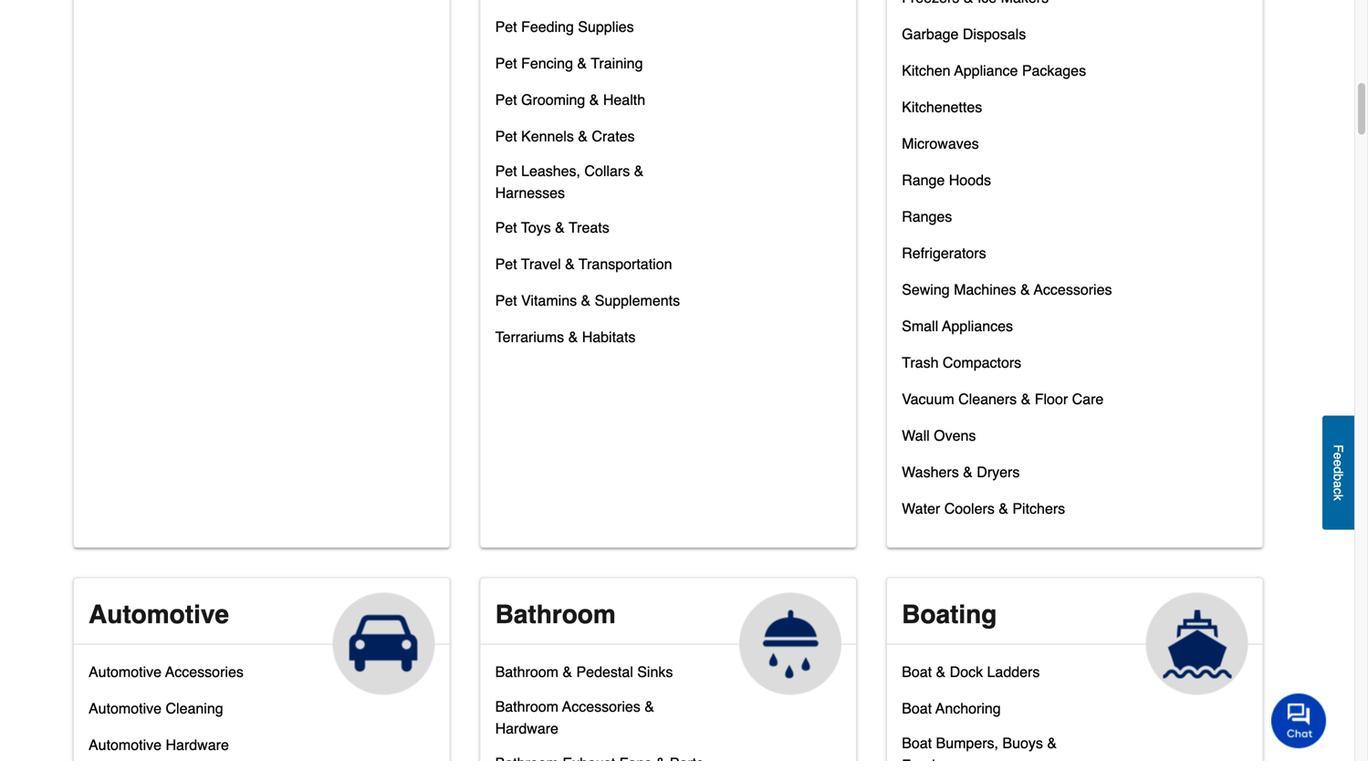 Task type: locate. For each thing, give the bounding box(es) containing it.
machines
[[954, 281, 1017, 298]]

& inside pet leashes, collars & harnesses
[[634, 162, 644, 179]]

pet left toys
[[495, 219, 517, 236]]

automotive cleaning
[[89, 700, 223, 717]]

pet left travel on the left of page
[[495, 256, 517, 273]]

& down pet vitamins & supplements link
[[569, 329, 578, 346]]

water coolers & pitchers link
[[902, 496, 1066, 533]]

automotive
[[89, 600, 229, 630], [89, 664, 162, 681], [89, 700, 162, 717], [89, 737, 162, 754]]

transportation
[[579, 256, 673, 273]]

&
[[578, 55, 587, 72], [590, 91, 599, 108], [578, 128, 588, 145], [634, 162, 644, 179], [555, 219, 565, 236], [565, 256, 575, 273], [1021, 281, 1031, 298], [581, 292, 591, 309], [569, 329, 578, 346], [1021, 391, 1031, 408], [964, 464, 973, 481], [999, 500, 1009, 517], [563, 664, 573, 681], [936, 664, 946, 681], [645, 699, 655, 715], [1048, 735, 1057, 752]]

bathroom up bathroom accessories & hardware
[[495, 664, 559, 681]]

pet travel & transportation
[[495, 256, 673, 273]]

1 horizontal spatial accessories
[[562, 699, 641, 715]]

pet inside pet leashes, collars & harnesses
[[495, 162, 517, 179]]

boat left 'dock'
[[902, 664, 932, 681]]

hardware down cleaning at left
[[166, 737, 229, 754]]

terrariums & habitats link
[[495, 325, 636, 361]]

0 vertical spatial boat
[[902, 664, 932, 681]]

pet kennels & crates
[[495, 128, 635, 145]]

1 vertical spatial boat
[[902, 700, 932, 717]]

automotive up automotive accessories
[[89, 600, 229, 630]]

automotive for automotive cleaning
[[89, 700, 162, 717]]

2 e from the top
[[1332, 460, 1347, 467]]

pet left feeding
[[495, 18, 517, 35]]

boat bumpers, buoys & fenders
[[902, 735, 1057, 762]]

3 bathroom from the top
[[495, 699, 559, 715]]

bathroom for bathroom
[[495, 600, 616, 630]]

leashes,
[[521, 162, 581, 179]]

water coolers & pitchers
[[902, 500, 1066, 517]]

b
[[1332, 474, 1347, 481]]

refrigerators
[[902, 245, 987, 262]]

pet for pet leashes, collars & harnesses
[[495, 162, 517, 179]]

0 vertical spatial bathroom
[[495, 600, 616, 630]]

e
[[1332, 453, 1347, 460], [1332, 460, 1347, 467]]

pet grooming & health
[[495, 91, 646, 108]]

pet kennels & crates link
[[495, 124, 635, 160]]

automotive up automotive hardware at the left bottom of page
[[89, 700, 162, 717]]

6 pet from the top
[[495, 219, 517, 236]]

supplements
[[595, 292, 680, 309]]

coolers
[[945, 500, 995, 517]]

boat anchoring link
[[902, 696, 1001, 733]]

kitchen appliance packages link
[[902, 58, 1087, 94]]

bathroom for bathroom accessories & hardware
[[495, 699, 559, 715]]

disposals
[[963, 26, 1027, 42]]

e up b
[[1332, 460, 1347, 467]]

& left the pedestal
[[563, 664, 573, 681]]

bathroom for bathroom & pedestal sinks
[[495, 664, 559, 681]]

terrariums & habitats
[[495, 329, 636, 346]]

& down sinks
[[645, 699, 655, 715]]

dryers
[[977, 464, 1020, 481]]

hardware inside bathroom accessories & hardware
[[495, 720, 559, 737]]

5 pet from the top
[[495, 162, 517, 179]]

1 pet from the top
[[495, 18, 517, 35]]

garbage
[[902, 26, 959, 42]]

& right buoys
[[1048, 735, 1057, 752]]

accessories inside bathroom accessories & hardware
[[562, 699, 641, 715]]

2 boat from the top
[[902, 700, 932, 717]]

habitats
[[582, 329, 636, 346]]

2 horizontal spatial accessories
[[1034, 281, 1113, 298]]

& left dryers
[[964, 464, 973, 481]]

pet fencing & training link
[[495, 51, 643, 87]]

boat up fenders
[[902, 735, 932, 752]]

appliances
[[943, 318, 1014, 335]]

pet
[[495, 18, 517, 35], [495, 55, 517, 72], [495, 91, 517, 108], [495, 128, 517, 145], [495, 162, 517, 179], [495, 219, 517, 236], [495, 256, 517, 273], [495, 292, 517, 309]]

4 pet from the top
[[495, 128, 517, 145]]

bathroom up 'bathroom & pedestal sinks'
[[495, 600, 616, 630]]

pet vitamins & supplements link
[[495, 288, 680, 325]]

automotive accessories link
[[89, 660, 244, 696]]

bathroom link
[[481, 578, 857, 695]]

care
[[1073, 391, 1104, 408]]

& right travel on the left of page
[[565, 256, 575, 273]]

accessories inside "automotive accessories" link
[[165, 664, 244, 681]]

ovens
[[934, 427, 977, 444]]

accessories right machines
[[1034, 281, 1113, 298]]

boat
[[902, 664, 932, 681], [902, 700, 932, 717], [902, 735, 932, 752]]

ranges link
[[902, 204, 953, 241]]

vitamins
[[521, 292, 577, 309]]

sewing machines & accessories
[[902, 281, 1113, 298]]

3 boat from the top
[[902, 735, 932, 752]]

4 automotive from the top
[[89, 737, 162, 754]]

pet leashes, collars & harnesses
[[495, 162, 644, 201]]

buoys
[[1003, 735, 1044, 752]]

kitchen
[[902, 62, 951, 79]]

boat inside boat bumpers, buoys & fenders
[[902, 735, 932, 752]]

pedestal
[[577, 664, 634, 681]]

pet up the harnesses
[[495, 162, 517, 179]]

& right machines
[[1021, 281, 1031, 298]]

f
[[1332, 445, 1347, 453]]

pet fencing & training
[[495, 55, 643, 72]]

1 automotive from the top
[[89, 600, 229, 630]]

1 bathroom from the top
[[495, 600, 616, 630]]

refrigerators link
[[902, 241, 987, 277]]

bathroom
[[495, 600, 616, 630], [495, 664, 559, 681], [495, 699, 559, 715]]

accessories down bathroom & pedestal sinks link
[[562, 699, 641, 715]]

washers
[[902, 464, 959, 481]]

kitchenettes link
[[902, 94, 983, 131]]

& right coolers
[[999, 500, 1009, 517]]

automotive for automotive
[[89, 600, 229, 630]]

sewing machines & accessories link
[[902, 277, 1113, 314]]

1 vertical spatial bathroom
[[495, 664, 559, 681]]

anchoring
[[936, 700, 1001, 717]]

2 automotive from the top
[[89, 664, 162, 681]]

1 vertical spatial accessories
[[165, 664, 244, 681]]

automotive down automotive cleaning link
[[89, 737, 162, 754]]

pet vitamins & supplements
[[495, 292, 680, 309]]

accessories for automotive accessories
[[165, 664, 244, 681]]

& left training
[[578, 55, 587, 72]]

2 vertical spatial bathroom
[[495, 699, 559, 715]]

bumpers,
[[936, 735, 999, 752]]

washers & dryers
[[902, 464, 1020, 481]]

f e e d b a c k button
[[1323, 416, 1355, 530]]

bathroom & pedestal sinks link
[[495, 660, 673, 696]]

small
[[902, 318, 939, 335]]

accessories
[[1034, 281, 1113, 298], [165, 664, 244, 681], [562, 699, 641, 715]]

crates
[[592, 128, 635, 145]]

pet for pet feeding supplies
[[495, 18, 517, 35]]

bathroom down bathroom & pedestal sinks link
[[495, 699, 559, 715]]

wall ovens link
[[902, 423, 977, 460]]

0 horizontal spatial accessories
[[165, 664, 244, 681]]

& inside boat bumpers, buoys & fenders
[[1048, 735, 1057, 752]]

boating image
[[1147, 593, 1249, 695]]

2 vertical spatial boat
[[902, 735, 932, 752]]

automotive for automotive accessories
[[89, 664, 162, 681]]

bathroom inside 'bathroom' "link"
[[495, 600, 616, 630]]

hardware down bathroom & pedestal sinks link
[[495, 720, 559, 737]]

0 vertical spatial accessories
[[1034, 281, 1113, 298]]

accessories up cleaning at left
[[165, 664, 244, 681]]

pet left vitamins
[[495, 292, 517, 309]]

pet toys & treats
[[495, 219, 610, 236]]

automotive up automotive cleaning
[[89, 664, 162, 681]]

bathroom inside bathroom & pedestal sinks link
[[495, 664, 559, 681]]

wall ovens
[[902, 427, 977, 444]]

8 pet from the top
[[495, 292, 517, 309]]

bathroom inside bathroom accessories & hardware
[[495, 699, 559, 715]]

boat left anchoring
[[902, 700, 932, 717]]

& left crates
[[578, 128, 588, 145]]

1 horizontal spatial hardware
[[495, 720, 559, 737]]

bathroom image
[[740, 593, 842, 695]]

2 bathroom from the top
[[495, 664, 559, 681]]

pet left kennels at the top left of page
[[495, 128, 517, 145]]

2 pet from the top
[[495, 55, 517, 72]]

pet for pet fencing & training
[[495, 55, 517, 72]]

fenders
[[902, 757, 956, 762]]

pet inside "link"
[[495, 18, 517, 35]]

water
[[902, 500, 941, 517]]

e up d
[[1332, 453, 1347, 460]]

a
[[1332, 481, 1347, 488]]

2 vertical spatial accessories
[[562, 699, 641, 715]]

range hoods
[[902, 172, 992, 189]]

& right 'collars' at the top left
[[634, 162, 644, 179]]

pitchers
[[1013, 500, 1066, 517]]

1 boat from the top
[[902, 664, 932, 681]]

pet for pet toys & treats
[[495, 219, 517, 236]]

pet left fencing on the top of page
[[495, 55, 517, 72]]

3 automotive from the top
[[89, 700, 162, 717]]

0 horizontal spatial hardware
[[166, 737, 229, 754]]

3 pet from the top
[[495, 91, 517, 108]]

garbage disposals
[[902, 26, 1027, 42]]

accessories inside sewing machines & accessories link
[[1034, 281, 1113, 298]]

microwaves link
[[902, 131, 980, 168]]

hardware
[[495, 720, 559, 737], [166, 737, 229, 754]]

pet left grooming
[[495, 91, 517, 108]]

7 pet from the top
[[495, 256, 517, 273]]



Task type: vqa. For each thing, say whether or not it's contained in the screenshot.
ONE-
no



Task type: describe. For each thing, give the bounding box(es) containing it.
automotive hardware
[[89, 737, 229, 754]]

accessories for bathroom accessories & hardware
[[562, 699, 641, 715]]

collars
[[585, 162, 630, 179]]

chat invite button image
[[1272, 693, 1328, 749]]

packages
[[1023, 62, 1087, 79]]

vacuum
[[902, 391, 955, 408]]

d
[[1332, 467, 1347, 474]]

fencing
[[521, 55, 573, 72]]

pet for pet kennels & crates
[[495, 128, 517, 145]]

cleaning
[[166, 700, 223, 717]]

kitchenettes
[[902, 99, 983, 115]]

compactors
[[943, 354, 1022, 371]]

trash
[[902, 354, 939, 371]]

cleaners
[[959, 391, 1017, 408]]

washers & dryers link
[[902, 460, 1020, 496]]

microwaves
[[902, 135, 980, 152]]

harnesses
[[495, 184, 565, 201]]

f e e d b a c k
[[1332, 445, 1347, 501]]

garbage disposals link
[[902, 21, 1027, 58]]

automotive hardware link
[[89, 733, 229, 762]]

toys
[[521, 219, 551, 236]]

boat for boat & dock ladders
[[902, 664, 932, 681]]

dock
[[950, 664, 984, 681]]

range hoods link
[[902, 168, 992, 204]]

& left health
[[590, 91, 599, 108]]

bathroom accessories & hardware
[[495, 699, 655, 737]]

& down the 'pet travel & transportation' link
[[581, 292, 591, 309]]

k
[[1332, 495, 1347, 501]]

c
[[1332, 488, 1347, 495]]

automotive for automotive hardware
[[89, 737, 162, 754]]

trash compactors link
[[902, 350, 1022, 387]]

small appliances link
[[902, 314, 1014, 350]]

pet for pet grooming & health
[[495, 91, 517, 108]]

small appliances
[[902, 318, 1014, 335]]

& inside bathroom accessories & hardware
[[645, 699, 655, 715]]

feeding
[[521, 18, 574, 35]]

pet feeding supplies
[[495, 18, 634, 35]]

boating link
[[888, 578, 1264, 695]]

sewing
[[902, 281, 950, 298]]

health
[[603, 91, 646, 108]]

floor
[[1035, 391, 1069, 408]]

automotive image
[[333, 593, 435, 695]]

boat & dock ladders
[[902, 664, 1040, 681]]

pet leashes, collars & harnesses link
[[495, 160, 707, 215]]

treats
[[569, 219, 610, 236]]

kitchen appliance packages
[[902, 62, 1087, 79]]

appliance
[[955, 62, 1019, 79]]

automotive accessories
[[89, 664, 244, 681]]

1 e from the top
[[1332, 453, 1347, 460]]

terrariums
[[495, 329, 564, 346]]

range
[[902, 172, 945, 189]]

& left 'dock'
[[936, 664, 946, 681]]

sinks
[[638, 664, 673, 681]]

boat & dock ladders link
[[902, 660, 1040, 696]]

boat for boat bumpers, buoys & fenders
[[902, 735, 932, 752]]

boat bumpers, buoys & fenders link
[[902, 733, 1114, 762]]

& left floor
[[1021, 391, 1031, 408]]

vacuum cleaners & floor care link
[[902, 387, 1104, 423]]

automotive link
[[74, 578, 450, 695]]

kennels
[[521, 128, 574, 145]]

pet for pet vitamins & supplements
[[495, 292, 517, 309]]

training
[[591, 55, 643, 72]]

pet travel & transportation link
[[495, 252, 673, 288]]

pet feeding supplies link
[[495, 14, 634, 51]]

travel
[[521, 256, 561, 273]]

vacuum cleaners & floor care
[[902, 391, 1104, 408]]

pet grooming & health link
[[495, 87, 646, 124]]

boat for boat anchoring
[[902, 700, 932, 717]]

bathroom accessories & hardware link
[[495, 696, 707, 751]]

pet for pet travel & transportation
[[495, 256, 517, 273]]

grooming
[[521, 91, 586, 108]]

boat anchoring
[[902, 700, 1001, 717]]

& right toys
[[555, 219, 565, 236]]

ranges
[[902, 208, 953, 225]]

trash compactors
[[902, 354, 1022, 371]]

boating
[[902, 600, 998, 630]]

ladders
[[988, 664, 1040, 681]]



